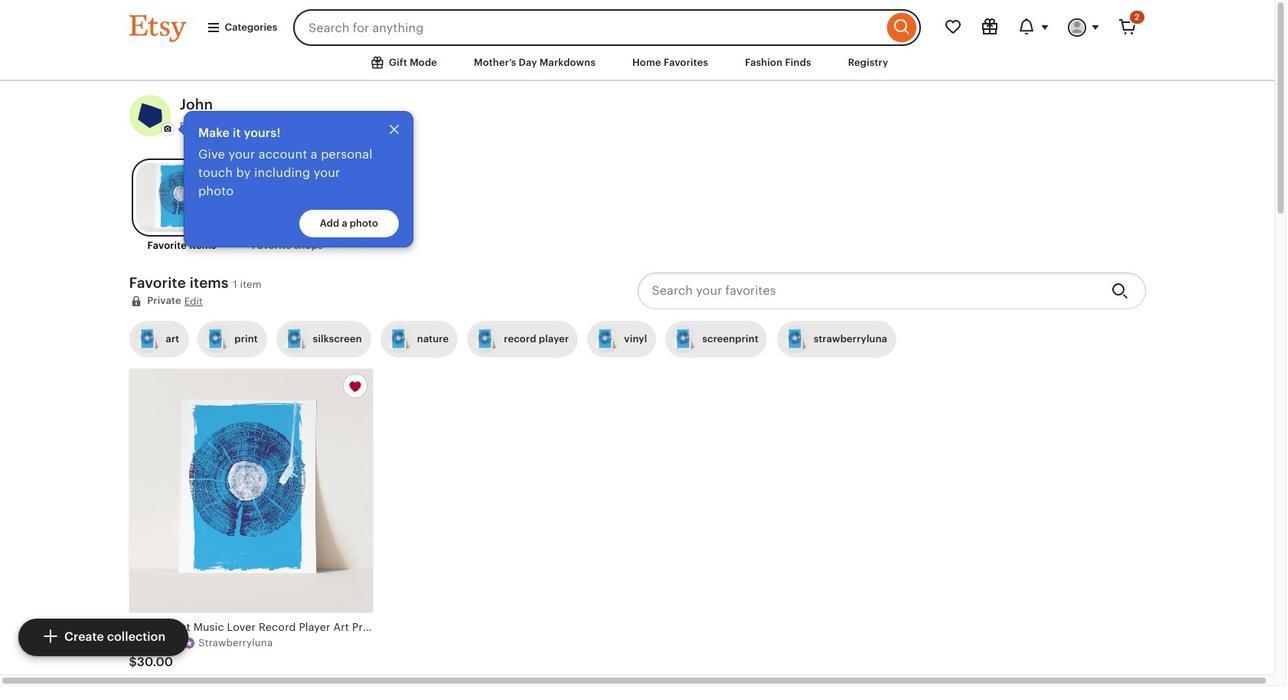 Task type: vqa. For each thing, say whether or not it's contained in the screenshot.
menu bar
yes



Task type: describe. For each thing, give the bounding box(es) containing it.
Search your favorites text field
[[638, 272, 1099, 309]]

5.0 star rating with 3k reviews image
[[129, 636, 175, 650]]



Task type: locate. For each thing, give the bounding box(es) containing it.
screenprint music lover record player art print with wood texture vinyl lp art silkscreen - nature sounds - indigo blue - wall art decor image
[[129, 369, 373, 613]]

menu bar
[[0, 0, 1275, 81], [101, 46, 1174, 81]]

banner
[[101, 0, 1174, 46]]

None search field
[[293, 9, 921, 46]]

tooltip
[[180, 111, 413, 247]]

Search for anything text field
[[293, 9, 883, 46]]



